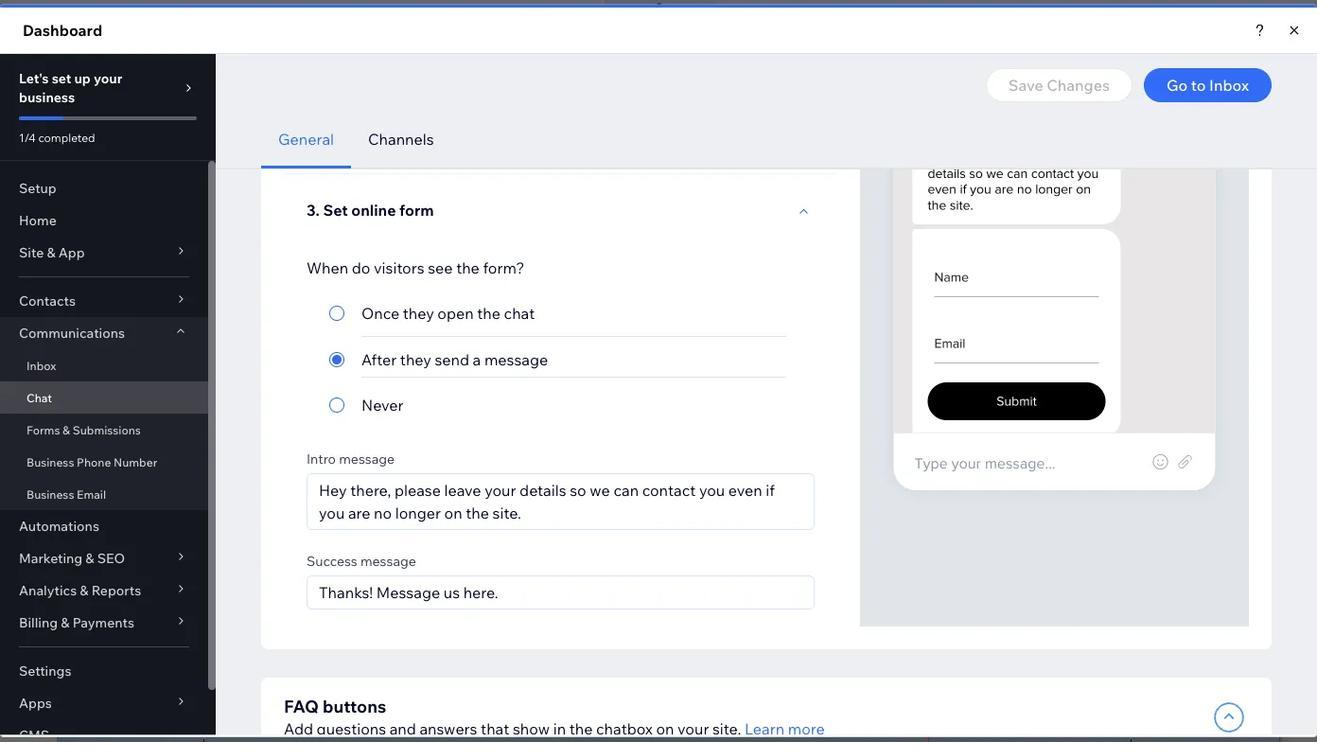 Task type: locate. For each thing, give the bounding box(es) containing it.
site
[[88, 12, 112, 29]]

https://www.wix.com/mysite connect your domain
[[326, 55, 641, 71]]

open
[[1025, 186, 1060, 203]]

tools button
[[1127, 43, 1217, 84]]

search
[[1257, 55, 1301, 72]]

your
[[563, 55, 591, 71]]

inbox
[[1063, 186, 1097, 203]]

wix chat
[[187, 120, 253, 139]]

connect
[[507, 55, 560, 71]]

domain
[[594, 55, 641, 71]]

preview button
[[1134, 0, 1212, 42]]

home
[[72, 55, 109, 72]]

settings
[[942, 186, 994, 203]]



Task type: vqa. For each thing, say whether or not it's contained in the screenshot.
Hire
no



Task type: describe. For each thing, give the bounding box(es) containing it.
publish button
[[1223, 7, 1303, 35]]

save
[[1090, 13, 1120, 29]]

preview
[[1149, 13, 1197, 29]]

wix
[[187, 120, 215, 139]]

chat
[[219, 120, 253, 139]]

100% button
[[1049, 43, 1126, 84]]

save button
[[1076, 0, 1134, 42]]

publish
[[1240, 13, 1286, 29]]

search button
[[1218, 43, 1318, 84]]

100%
[[1079, 55, 1113, 72]]

open inbox
[[1025, 186, 1097, 203]]

tools
[[1167, 55, 1200, 72]]

https://www.wix.com/mysite
[[326, 55, 498, 71]]

upgrade
[[1006, 12, 1061, 29]]



